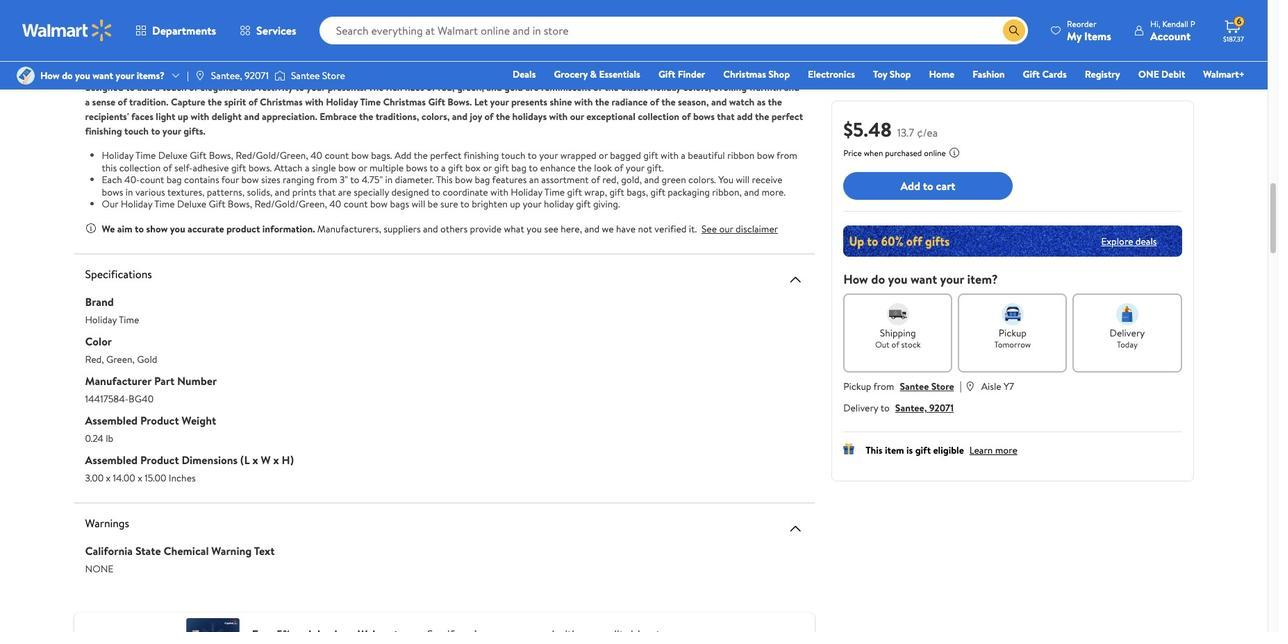 Task type: describe. For each thing, give the bounding box(es) containing it.
explore
[[528, 66, 560, 80]]

40 down 3"
[[330, 197, 341, 211]]

bow up sure
[[455, 173, 473, 187]]

you right show on the top left of page
[[170, 222, 185, 236]]

to right 3"
[[350, 173, 359, 187]]

gift up accurate
[[209, 197, 225, 211]]

of inside shipping out of stock
[[892, 339, 899, 351]]

14.00
[[113, 471, 135, 485]]

holiday down 40-
[[121, 197, 152, 211]]

0 vertical spatial bows,
[[209, 149, 233, 163]]

$5.48
[[844, 116, 892, 143]]

want for item?
[[911, 271, 937, 288]]

legal information image
[[949, 147, 960, 158]]

3.00
[[85, 471, 104, 485]]

here,
[[561, 222, 582, 236]]

fashion
[[973, 67, 1005, 81]]

your left item?
[[940, 271, 964, 288]]

time up 40-
[[135, 149, 156, 163]]

product details image
[[787, 41, 804, 58]]

40 up ranging
[[311, 149, 322, 163]]

receive
[[752, 173, 783, 187]]

2 assembled from the top
[[85, 453, 138, 468]]

to down pickup from santee store |
[[881, 402, 890, 415]]

do for how do you want your items?
[[62, 69, 73, 83]]

a left single
[[305, 161, 310, 175]]

gift left giving.
[[576, 197, 591, 211]]

shipping out of stock
[[875, 327, 921, 351]]

walmart+ link
[[1197, 67, 1251, 82]]

are inside the holiday time 40 count assorted bows allows you to immerse yourself in the joy of gift-giving as you explore our assortment of 40 carefully curated bows, each designed to add a touch of elegance and festivity to your presents. the rich hues of red, green, and gold are reminiscent of the classic holiday colors, evoking warmth and a sense of tradition. capture the spirit of christmas with holiday time christmas gift bows. let your presents shine with the radiance of the season, and watch as the recipients' faces light up with delight and appreciation. embrace the traditions, colors, and joy of the holidays with our exceptional collection of bows that add the perfect finishing touch to your gifts.
[[525, 81, 539, 94]]

product details
[[85, 36, 157, 51]]

p
[[1191, 18, 1196, 30]]

6
[[1237, 15, 1242, 27]]

explore
[[1101, 234, 1133, 248]]

brand
[[85, 294, 114, 310]]

manufacturers,
[[317, 222, 381, 236]]

time right an
[[545, 185, 565, 199]]

see our disclaimer button
[[702, 222, 778, 236]]

assortment inside the holiday time 40 count assorted bows allows you to immerse yourself in the joy of gift-giving as you explore our assortment of 40 carefully curated bows, each designed to add a touch of elegance and festivity to your presents. the rich hues of red, green, and gold are reminiscent of the classic holiday colors, evoking warmth and a sense of tradition. capture the spirit of christmas with holiday time christmas gift bows. let your presents shine with the radiance of the season, and watch as the recipients' faces light up with delight and appreciation. embrace the traditions, colors, and joy of the holidays with our exceptional collection of bows that add the perfect finishing touch to your gifts.
[[579, 66, 627, 80]]

up inside holiday time deluxe gift bows, red/gold/green, 40 count bow bags. add the perfect finishing touch to your wrapped or bagged gift with a beautiful ribbon bow from this collection of self-adhesive gift bows. attach a single bow or multiple bows to a gift box or gift bag to enhance the look of your gift. each 40-count bag contains four bow sizes ranging from 3" to 4.75" in diameter. this bow bag features an assortment of red, gold, and green colors. you will receive bows in various textures, patterns, solids, and prints that are specially designed to coordinate with holiday time gift wrap, gift bags, gift packaging ribbon, and more. our holiday time deluxe gift bows, red/gold/green, 40 count bow bags will be sure to brighten up your holiday gift giving.
[[510, 197, 520, 211]]

1 vertical spatial our
[[570, 110, 584, 124]]

x right 3.00
[[106, 471, 111, 485]]

and left the more.
[[744, 185, 759, 199]]

my
[[1067, 28, 1082, 43]]

of down the let
[[485, 110, 494, 124]]

time inside brand holiday time color red, green, gold manufacturer part number 14417584-bg40 assembled product weight 0.24 lb assembled product dimensions (l x w x h) 3.00 x 14.00 x 15.00 inches
[[119, 313, 139, 327]]

of right spirit
[[248, 95, 258, 109]]

and left others
[[423, 222, 438, 236]]

bows.
[[249, 161, 272, 175]]

single
[[312, 161, 336, 175]]

lb
[[106, 432, 113, 446]]

holiday up the embrace
[[326, 95, 358, 109]]

Walmart Site-Wide search field
[[319, 17, 1028, 44]]

aisle
[[982, 380, 1002, 394]]

four
[[221, 173, 239, 187]]

intent image for delivery image
[[1116, 304, 1139, 326]]

ranging
[[283, 173, 314, 187]]

are inside holiday time deluxe gift bows, red/gold/green, 40 count bow bags. add the perfect finishing touch to your wrapped or bagged gift with a beautiful ribbon bow from this collection of self-adhesive gift bows. attach a single bow or multiple bows to a gift box or gift bag to enhance the look of your gift. each 40-count bag contains four bow sizes ranging from 3" to 4.75" in diameter. this bow bag features an assortment of red, gold, and green colors. you will receive bows in various textures, patterns, solids, and prints that are specially designed to coordinate with holiday time gift wrap, gift bags, gift packaging ribbon, and more. our holiday time deluxe gift bows, red/gold/green, 40 count bow bags will be sure to brighten up your holiday gift giving.
[[338, 185, 351, 199]]

manufacturer
[[85, 373, 152, 389]]

green,
[[457, 81, 484, 94]]

and left we
[[585, 222, 600, 236]]

today
[[1117, 339, 1138, 351]]

0 horizontal spatial store
[[322, 69, 345, 83]]

features
[[492, 173, 527, 187]]

dimensions
[[182, 453, 238, 468]]

with down santee store
[[305, 95, 324, 109]]

of right radiance
[[650, 95, 659, 109]]

40 left count on the left top of the page
[[160, 66, 172, 80]]

2 vertical spatial product
[[140, 453, 179, 468]]

0 vertical spatial product
[[85, 36, 124, 51]]

exceptional
[[587, 110, 636, 124]]

gift finder link
[[652, 67, 712, 82]]

up to sixty percent off deals. shop now. image
[[844, 226, 1182, 257]]

bags.
[[371, 149, 392, 163]]

ribbon,
[[712, 185, 742, 199]]

gift inside "link"
[[659, 67, 676, 81]]

do for how do you want your item?
[[871, 271, 885, 288]]

0 horizontal spatial as
[[500, 66, 509, 80]]

bows.
[[448, 95, 472, 109]]

time down presents.
[[360, 95, 381, 109]]

holiday up each
[[102, 149, 133, 163]]

you
[[719, 173, 734, 187]]

home link
[[923, 67, 961, 82]]

reorder my items
[[1067, 18, 1112, 43]]

attach
[[274, 161, 303, 175]]

pickup for pickup tomorrow
[[999, 327, 1027, 340]]

 image for santee store
[[274, 69, 285, 83]]

x right the w
[[273, 453, 279, 468]]

multiple
[[370, 161, 404, 175]]

bow right 'four'
[[241, 173, 259, 187]]

bows,
[[729, 66, 753, 80]]

intent image for pickup image
[[1002, 304, 1024, 326]]

3"
[[340, 173, 348, 187]]

how do you want your item?
[[844, 271, 998, 288]]

hi, kendall p account
[[1150, 18, 1196, 43]]

toy shop
[[873, 67, 911, 81]]

0 vertical spatial will
[[736, 173, 750, 187]]

warnings image
[[787, 521, 804, 537]]

aim
[[117, 222, 132, 236]]

to down light
[[151, 124, 160, 138]]

1 vertical spatial red/gold/green,
[[255, 197, 327, 211]]

2 horizontal spatial bag
[[511, 161, 527, 175]]

1 vertical spatial count
[[140, 173, 164, 187]]

a left beautiful
[[681, 149, 686, 163]]

0 vertical spatial 92071
[[245, 69, 269, 83]]

1 vertical spatial bows,
[[228, 197, 252, 211]]

delivery to santee, 92071
[[844, 402, 954, 415]]

your right the let
[[490, 95, 509, 109]]

diameter.
[[395, 173, 434, 187]]

your left the wrapped
[[539, 149, 558, 163]]

color
[[85, 334, 112, 349]]

specially
[[354, 185, 389, 199]]

learn
[[970, 444, 993, 458]]

look
[[594, 161, 612, 175]]

0 horizontal spatial bag
[[167, 173, 182, 187]]

1 vertical spatial as
[[757, 95, 766, 109]]

santee store button
[[900, 380, 954, 394]]

up inside the holiday time 40 count assorted bows allows you to immerse yourself in the joy of gift-giving as you explore our assortment of 40 carefully curated bows, each designed to add a touch of elegance and festivity to your presents. the rich hues of red, green, and gold are reminiscent of the classic holiday colors, evoking warmth and a sense of tradition. capture the spirit of christmas with holiday time christmas gift bows. let your presents shine with the radiance of the season, and watch as the recipients' faces light up with delight and appreciation. embrace the traditions, colors, and joy of the holidays with our exceptional collection of bows that add the perfect finishing touch to your gifts.
[[178, 110, 188, 124]]

of up classic
[[629, 66, 638, 80]]

and right warmth
[[784, 81, 800, 94]]

it.
[[689, 222, 697, 236]]

inches
[[169, 471, 196, 485]]

4.75"
[[362, 173, 383, 187]]

1 vertical spatial santee,
[[895, 402, 927, 415]]

capitalone image
[[185, 619, 241, 633]]

bow left bags.
[[351, 149, 369, 163]]

and right gold,
[[644, 173, 659, 187]]

delivery for to
[[844, 402, 879, 415]]

watch
[[729, 95, 755, 109]]

gift left box
[[448, 161, 463, 175]]

0 vertical spatial count
[[325, 149, 349, 163]]

0 horizontal spatial or
[[358, 161, 367, 175]]

your left items?
[[116, 69, 134, 83]]

gift-
[[452, 66, 471, 80]]

 image for how do you want your items?
[[17, 67, 35, 85]]

a left box
[[441, 161, 446, 175]]

assortment inside holiday time deluxe gift bows, red/gold/green, 40 count bow bags. add the perfect finishing touch to your wrapped or bagged gift with a beautiful ribbon bow from this collection of self-adhesive gift bows. attach a single bow or multiple bows to a gift box or gift bag to enhance the look of your gift. each 40-count bag contains four bow sizes ranging from 3" to 4.75" in diameter. this bow bag features an assortment of red, gold, and green colors. you will receive bows in various textures, patterns, solids, and prints that are specially designed to coordinate with holiday time gift wrap, gift bags, gift packaging ribbon, and more. our holiday time deluxe gift bows, red/gold/green, 40 count bow bags will be sure to brighten up your holiday gift giving.
[[541, 173, 589, 187]]

gift cards link
[[1017, 67, 1073, 82]]

0 vertical spatial colors,
[[683, 81, 712, 94]]

with right coordinate
[[491, 185, 509, 199]]

holiday right brighten
[[511, 185, 543, 199]]

gift left bows.
[[231, 161, 246, 175]]

$187.37
[[1223, 34, 1244, 44]]

0 horizontal spatial santee
[[291, 69, 320, 83]]

count
[[174, 66, 201, 80]]

0 vertical spatial our
[[562, 66, 577, 80]]

your down immerse in the top of the page
[[307, 81, 325, 94]]

beautiful
[[688, 149, 725, 163]]

to left items?
[[126, 81, 135, 94]]

collection inside the holiday time 40 count assorted bows allows you to immerse yourself in the joy of gift-giving as you explore our assortment of 40 carefully curated bows, each designed to add a touch of elegance and festivity to your presents. the rich hues of red, green, and gold are reminiscent of the classic holiday colors, evoking warmth and a sense of tradition. capture the spirit of christmas with holiday time christmas gift bows. let your presents shine with the radiance of the season, and watch as the recipients' faces light up with delight and appreciation. embrace the traditions, colors, and joy of the holidays with our exceptional collection of bows that add the perfect finishing touch to your gifts.
[[638, 110, 680, 124]]

red,
[[85, 353, 104, 366]]

bags
[[390, 197, 409, 211]]

1 vertical spatial this
[[866, 444, 883, 458]]

your left gift.
[[626, 161, 645, 175]]

of left gift-
[[441, 66, 450, 80]]

gift left the bags, at the top
[[610, 185, 624, 199]]

to right aim on the top left of the page
[[135, 222, 144, 236]]

delivery for today
[[1110, 327, 1145, 340]]

to right "festivity"
[[295, 81, 304, 94]]

2 vertical spatial count
[[344, 197, 368, 211]]

you up intent image for shipping
[[888, 271, 908, 288]]

and down bows.
[[452, 110, 468, 124]]

electronics
[[808, 67, 855, 81]]

0 vertical spatial joy
[[426, 66, 438, 80]]

to up be
[[430, 161, 439, 175]]

1 horizontal spatial |
[[960, 379, 962, 394]]

1 vertical spatial from
[[317, 173, 337, 187]]

gift right box
[[494, 161, 509, 175]]

item?
[[967, 271, 998, 288]]

and left prints
[[275, 185, 290, 199]]

more.
[[762, 185, 786, 199]]

gift up contains
[[190, 149, 207, 163]]

pickup from santee store |
[[844, 379, 962, 394]]

patterns,
[[207, 185, 245, 199]]

1 horizontal spatial or
[[483, 161, 492, 175]]

0 horizontal spatial in
[[126, 185, 133, 199]]

shine
[[550, 95, 572, 109]]

this inside holiday time deluxe gift bows, red/gold/green, 40 count bow bags. add the perfect finishing touch to your wrapped or bagged gift with a beautiful ribbon bow from this collection of self-adhesive gift bows. attach a single bow or multiple bows to a gift box or gift bag to enhance the look of your gift. each 40-count bag contains four bow sizes ranging from 3" to 4.75" in diameter. this bow bag features an assortment of red, gold, and green colors. you will receive bows in various textures, patterns, solids, and prints that are specially designed to coordinate with holiday time gift wrap, gift bags, gift packaging ribbon, and more. our holiday time deluxe gift bows, red/gold/green, 40 count bow bags will be sure to brighten up your holiday gift giving.
[[436, 173, 453, 187]]

a up tradition.
[[155, 81, 160, 94]]

1 vertical spatial will
[[412, 197, 425, 211]]

time up show on the top left of page
[[154, 197, 175, 211]]

to up an
[[528, 149, 537, 163]]

40 up classic
[[640, 66, 652, 80]]

gift.
[[647, 161, 664, 175]]

with up green
[[661, 149, 679, 163]]

x left 15.00 at bottom left
[[138, 471, 142, 485]]

6 $187.37
[[1223, 15, 1244, 44]]

1 vertical spatial product
[[140, 413, 179, 428]]

designed inside holiday time deluxe gift bows, red/gold/green, 40 count bow bags. add the perfect finishing touch to your wrapped or bagged gift with a beautiful ribbon bow from this collection of self-adhesive gift bows. attach a single bow or multiple bows to a gift box or gift bag to enhance the look of your gift. each 40-count bag contains four bow sizes ranging from 3" to 4.75" in diameter. this bow bag features an assortment of red, gold, and green colors. you will receive bows in various textures, patterns, solids, and prints that are specially designed to coordinate with holiday time gift wrap, gift bags, gift packaging ribbon, and more. our holiday time deluxe gift bows, red/gold/green, 40 count bow bags will be sure to brighten up your holiday gift giving.
[[391, 185, 429, 199]]

allows
[[267, 66, 293, 80]]

you up "gold"
[[511, 66, 526, 80]]

0 horizontal spatial christmas
[[260, 95, 303, 109]]

solids,
[[247, 185, 273, 199]]

explore deals link
[[1096, 229, 1163, 254]]

light
[[156, 110, 175, 124]]

tomorrow
[[995, 339, 1031, 351]]

40-
[[124, 173, 140, 187]]

christmas shop link
[[717, 67, 796, 82]]

and down 'bows'
[[240, 81, 256, 94]]

ribbon
[[727, 149, 755, 163]]

gift left cards
[[1023, 67, 1040, 81]]

of up "capture" at the left of page
[[189, 81, 198, 94]]

to left enhance
[[529, 161, 538, 175]]

presents.
[[328, 81, 366, 94]]

with down shine
[[549, 110, 568, 124]]

with right shine
[[574, 95, 593, 109]]

0 vertical spatial red/gold/green,
[[236, 149, 308, 163]]

1 horizontal spatial christmas
[[383, 95, 426, 109]]

1 horizontal spatial touch
[[162, 81, 187, 94]]

with up gifts.
[[191, 110, 209, 124]]

product
[[226, 222, 260, 236]]

coordinate
[[443, 185, 488, 199]]

suppliers
[[384, 222, 421, 236]]

gold
[[504, 81, 523, 94]]

to inside add to cart button
[[923, 178, 934, 194]]



Task type: locate. For each thing, give the bounding box(es) containing it.
1 horizontal spatial how
[[844, 271, 868, 288]]

presents
[[511, 95, 548, 109]]

up down "capture" at the left of page
[[178, 110, 188, 124]]

1 horizontal spatial the
[[368, 81, 384, 94]]

bg40
[[129, 392, 154, 406]]

1 horizontal spatial as
[[757, 95, 766, 109]]

bag
[[511, 161, 527, 175], [167, 173, 182, 187], [475, 173, 490, 187]]

2 vertical spatial touch
[[501, 149, 526, 163]]

reorder
[[1067, 18, 1097, 30]]

our right see
[[719, 222, 733, 236]]

 image
[[194, 70, 206, 81]]

we
[[602, 222, 614, 236]]

deluxe down gifts.
[[158, 149, 188, 163]]

1 horizontal spatial bows
[[406, 161, 428, 175]]

santee, 92071
[[211, 69, 269, 83]]

not
[[638, 222, 652, 236]]

our
[[562, 66, 577, 80], [570, 110, 584, 124], [719, 222, 733, 236]]

services button
[[228, 14, 308, 47]]

1 vertical spatial pickup
[[844, 380, 872, 394]]

santee inside pickup from santee store |
[[900, 380, 929, 394]]

and down "evoking"
[[711, 95, 727, 109]]

0 vertical spatial store
[[322, 69, 345, 83]]

delivery up gifting made easy icon
[[844, 402, 879, 415]]

0 vertical spatial the
[[85, 66, 101, 80]]

0 vertical spatial are
[[525, 81, 539, 94]]

traditions,
[[376, 110, 419, 124]]

walmart image
[[22, 19, 113, 42]]

1 vertical spatial designed
[[391, 185, 429, 199]]

1 vertical spatial joy
[[470, 110, 482, 124]]

brighten
[[472, 197, 508, 211]]

pickup down intent image for pickup
[[999, 327, 1027, 340]]

bow up receive
[[757, 149, 775, 163]]

out
[[875, 339, 890, 351]]

1 horizontal spatial in
[[385, 173, 393, 187]]

gifts.
[[184, 124, 205, 138]]

1 vertical spatial colors,
[[422, 110, 450, 124]]

gift right the bags, at the top
[[651, 185, 666, 199]]

capital one  earn 5% cash back on walmart.com. see if you're pre-approved with no credit risk. learn more element
[[657, 629, 704, 633]]

0 horizontal spatial collection
[[119, 161, 161, 175]]

|
[[187, 69, 189, 83], [960, 379, 962, 394]]

capture
[[171, 95, 205, 109]]

pickup up delivery to santee, 92071
[[844, 380, 872, 394]]

that left 3"
[[319, 185, 336, 199]]

santee left immerse in the top of the page
[[291, 69, 320, 83]]

account
[[1150, 28, 1191, 43]]

the holiday time 40 count assorted bows allows you to immerse yourself in the joy of gift-giving as you explore our assortment of 40 carefully curated bows, each designed to add a touch of elegance and festivity to your presents. the rich hues of red, green, and gold are reminiscent of the classic holiday colors, evoking warmth and a sense of tradition. capture the spirit of christmas with holiday time christmas gift bows. let your presents shine with the radiance of the season, and watch as the recipients' faces light up with delight and appreciation. embrace the traditions, colors, and joy of the holidays with our exceptional collection of bows that add the perfect finishing touch to your gifts.
[[85, 66, 803, 138]]

product down "bg40"
[[140, 413, 179, 428]]

that down watch
[[717, 110, 735, 124]]

0 vertical spatial this
[[436, 173, 453, 187]]

0 vertical spatial do
[[62, 69, 73, 83]]

1 horizontal spatial santee
[[900, 380, 929, 394]]

time up "green,"
[[119, 313, 139, 327]]

want up the "sense"
[[93, 69, 113, 83]]

to left immerse in the top of the page
[[313, 66, 322, 80]]

collection inside holiday time deluxe gift bows, red/gold/green, 40 count bow bags. add the perfect finishing touch to your wrapped or bagged gift with a beautiful ribbon bow from this collection of self-adhesive gift bows. attach a single bow or multiple bows to a gift box or gift bag to enhance the look of your gift. each 40-count bag contains four bow sizes ranging from 3" to 4.75" in diameter. this bow bag features an assortment of red, gold, and green colors. you will receive bows in various textures, patterns, solids, and prints that are specially designed to coordinate with holiday time gift wrap, gift bags, gift packaging ribbon, and more. our holiday time deluxe gift bows, red/gold/green, 40 count bow bags will be sure to brighten up your holiday gift giving.
[[119, 161, 161, 175]]

1 horizontal spatial holiday
[[651, 81, 681, 94]]

reminiscent
[[541, 81, 591, 94]]

evoking
[[714, 81, 747, 94]]

0 vertical spatial bows
[[693, 110, 715, 124]]

1 horizontal spatial store
[[931, 380, 954, 394]]

eligible
[[933, 444, 964, 458]]

of up giving.
[[591, 173, 600, 187]]

and down the giving
[[487, 81, 502, 94]]

holiday time deluxe gift bows, red/gold/green, 40 count bow bags. add the perfect finishing touch to your wrapped or bagged gift with a beautiful ribbon bow from this collection of self-adhesive gift bows. attach a single bow or multiple bows to a gift box or gift bag to enhance the look of your gift. each 40-count bag contains four bow sizes ranging from 3" to 4.75" in diameter. this bow bag features an assortment of red, gold, and green colors. you will receive bows in various textures, patterns, solids, and prints that are specially designed to coordinate with holiday time gift wrap, gift bags, gift packaging ribbon, and more. our holiday time deluxe gift bows, red/gold/green, 40 count bow bags will be sure to brighten up your holiday gift giving.
[[102, 149, 798, 211]]

0 horizontal spatial |
[[187, 69, 189, 83]]

shop for christmas shop
[[769, 67, 790, 81]]

specifications
[[85, 266, 152, 282]]

when
[[864, 147, 883, 159]]

are left specially
[[338, 185, 351, 199]]

1 vertical spatial red,
[[603, 173, 619, 187]]

you right allows
[[295, 66, 311, 80]]

let
[[474, 95, 488, 109]]

holiday down product details
[[103, 66, 135, 80]]

0 horizontal spatial colors,
[[422, 110, 450, 124]]

bows, up 'four'
[[209, 149, 233, 163]]

deals
[[1136, 234, 1157, 248]]

the down yourself
[[368, 81, 384, 94]]

perfect inside the holiday time 40 count assorted bows allows you to immerse yourself in the joy of gift-giving as you explore our assortment of 40 carefully curated bows, each designed to add a touch of elegance and festivity to your presents. the rich hues of red, green, and gold are reminiscent of the classic holiday colors, evoking warmth and a sense of tradition. capture the spirit of christmas with holiday time christmas gift bows. let your presents shine with the radiance of the season, and watch as the recipients' faces light up with delight and appreciation. embrace the traditions, colors, and joy of the holidays with our exceptional collection of bows that add the perfect finishing touch to your gifts.
[[772, 110, 803, 124]]

colors, down bows.
[[422, 110, 450, 124]]

holiday inside holiday time deluxe gift bows, red/gold/green, 40 count bow bags. add the perfect finishing touch to your wrapped or bagged gift with a beautiful ribbon bow from this collection of self-adhesive gift bows. attach a single bow or multiple bows to a gift box or gift bag to enhance the look of your gift. each 40-count bag contains four bow sizes ranging from 3" to 4.75" in diameter. this bow bag features an assortment of red, gold, and green colors. you will receive bows in various textures, patterns, solids, and prints that are specially designed to coordinate with holiday time gift wrap, gift bags, gift packaging ribbon, and more. our holiday time deluxe gift bows, red/gold/green, 40 count bow bags will be sure to brighten up your holiday gift giving.
[[544, 197, 574, 211]]

santee, down pickup from santee store |
[[895, 402, 927, 415]]

store
[[322, 69, 345, 83], [931, 380, 954, 394]]

perfect left box
[[430, 149, 462, 163]]

0 horizontal spatial delivery
[[844, 402, 879, 415]]

one
[[1139, 67, 1159, 81]]

1 vertical spatial touch
[[124, 124, 149, 138]]

2 shop from the left
[[890, 67, 911, 81]]

chemical
[[164, 544, 209, 559]]

that
[[717, 110, 735, 124], [319, 185, 336, 199]]

registry link
[[1079, 67, 1127, 82]]

holiday down carefully on the top right
[[651, 81, 681, 94]]

0 horizontal spatial shop
[[769, 67, 790, 81]]

perfect down warmth
[[772, 110, 803, 124]]

immerse
[[324, 66, 361, 80]]

0 horizontal spatial add
[[137, 81, 153, 94]]

1 horizontal spatial want
[[911, 271, 937, 288]]

bows
[[693, 110, 715, 124], [406, 161, 428, 175], [102, 185, 123, 199]]

product up 15.00 at bottom left
[[140, 453, 179, 468]]

want
[[93, 69, 113, 83], [911, 271, 937, 288]]

a left the "sense"
[[85, 95, 90, 109]]

0 horizontal spatial santee,
[[211, 69, 242, 83]]

1 vertical spatial how
[[844, 271, 868, 288]]

you
[[295, 66, 311, 80], [511, 66, 526, 80], [75, 69, 90, 83], [170, 222, 185, 236], [527, 222, 542, 236], [888, 271, 908, 288]]

bows right multiple
[[406, 161, 428, 175]]

embrace
[[320, 110, 357, 124]]

bag up brighten
[[475, 173, 490, 187]]

1 horizontal spatial from
[[777, 149, 798, 163]]

your down light
[[162, 124, 181, 138]]

0 vertical spatial want
[[93, 69, 113, 83]]

curated
[[694, 66, 726, 80]]

to right sure
[[460, 197, 470, 211]]

13.7
[[897, 125, 914, 140]]

text
[[254, 544, 275, 559]]

provide
[[470, 222, 502, 236]]

1 horizontal spatial delivery
[[1110, 327, 1145, 340]]

assorted
[[203, 66, 241, 80]]

warmth
[[749, 81, 782, 94]]

touch down count on the left top of the page
[[162, 81, 187, 94]]

finishing inside the holiday time 40 count assorted bows allows you to immerse yourself in the joy of gift-giving as you explore our assortment of 40 carefully curated bows, each designed to add a touch of elegance and festivity to your presents. the rich hues of red, green, and gold are reminiscent of the classic holiday colors, evoking warmth and a sense of tradition. capture the spirit of christmas with holiday time christmas gift bows. let your presents shine with the radiance of the season, and watch as the recipients' faces light up with delight and appreciation. embrace the traditions, colors, and joy of the holidays with our exceptional collection of bows that add the perfect finishing touch to your gifts.
[[85, 124, 122, 138]]

colors,
[[683, 81, 712, 94], [422, 110, 450, 124]]

0 vertical spatial from
[[777, 149, 798, 163]]

as
[[500, 66, 509, 80], [757, 95, 766, 109]]

delivery down intent image for delivery
[[1110, 327, 1145, 340]]

holiday inside the holiday time 40 count assorted bows allows you to immerse yourself in the joy of gift-giving as you explore our assortment of 40 carefully curated bows, each designed to add a touch of elegance and festivity to your presents. the rich hues of red, green, and gold are reminiscent of the classic holiday colors, evoking warmth and a sense of tradition. capture the spirit of christmas with holiday time christmas gift bows. let your presents shine with the radiance of the season, and watch as the recipients' faces light up with delight and appreciation. embrace the traditions, colors, and joy of the holidays with our exceptional collection of bows that add the perfect finishing touch to your gifts.
[[651, 81, 681, 94]]

collection down radiance
[[638, 110, 680, 124]]

0 vertical spatial assembled
[[85, 413, 138, 428]]

0 horizontal spatial will
[[412, 197, 425, 211]]

92071 down santee store button
[[929, 402, 954, 415]]

the up the "sense"
[[85, 66, 101, 80]]

gift left bows.
[[428, 95, 445, 109]]

of down season,
[[682, 110, 691, 124]]

1 vertical spatial add
[[737, 110, 753, 124]]

2 horizontal spatial in
[[400, 66, 407, 80]]

1 vertical spatial |
[[960, 379, 962, 394]]

red/gold/green, up information.
[[255, 197, 327, 211]]

our up reminiscent on the top of page
[[562, 66, 577, 80]]

count left self-
[[140, 173, 164, 187]]

1 horizontal spatial add
[[737, 110, 753, 124]]

as up "gold"
[[500, 66, 509, 80]]

bow left bags
[[370, 197, 388, 211]]

how down walmart image
[[40, 69, 60, 83]]

designed inside the holiday time 40 count assorted bows allows you to immerse yourself in the joy of gift-giving as you explore our assortment of 40 carefully curated bows, each designed to add a touch of elegance and festivity to your presents. the rich hues of red, green, and gold are reminiscent of the classic holiday colors, evoking warmth and a sense of tradition. capture the spirit of christmas with holiday time christmas gift bows. let your presents shine with the radiance of the season, and watch as the recipients' faces light up with delight and appreciation. embrace the traditions, colors, and joy of the holidays with our exceptional collection of bows that add the perfect finishing touch to your gifts.
[[85, 81, 123, 94]]

self-
[[174, 161, 193, 175]]

bow right single
[[338, 161, 356, 175]]

2 horizontal spatial touch
[[501, 149, 526, 163]]

green,
[[106, 353, 135, 366]]

items?
[[137, 69, 165, 83]]

bows inside the holiday time 40 count assorted bows allows you to immerse yourself in the joy of gift-giving as you explore our assortment of 40 carefully curated bows, each designed to add a touch of elegance and festivity to your presents. the rich hues of red, green, and gold are reminiscent of the classic holiday colors, evoking warmth and a sense of tradition. capture the spirit of christmas with holiday time christmas gift bows. let your presents shine with the radiance of the season, and watch as the recipients' faces light up with delight and appreciation. embrace the traditions, colors, and joy of the holidays with our exceptional collection of bows that add the perfect finishing touch to your gifts.
[[693, 110, 715, 124]]

0 vertical spatial perfect
[[772, 110, 803, 124]]

gift inside the holiday time 40 count assorted bows allows you to immerse yourself in the joy of gift-giving as you explore our assortment of 40 carefully curated bows, each designed to add a touch of elegance and festivity to your presents. the rich hues of red, green, and gold are reminiscent of the classic holiday colors, evoking warmth and a sense of tradition. capture the spirit of christmas with holiday time christmas gift bows. let your presents shine with the radiance of the season, and watch as the recipients' faces light up with delight and appreciation. embrace the traditions, colors, and joy of the holidays with our exceptional collection of bows that add the perfect finishing touch to your gifts.
[[428, 95, 445, 109]]

1 vertical spatial want
[[911, 271, 937, 288]]

x right (l
[[252, 453, 258, 468]]

1 vertical spatial delivery
[[844, 402, 879, 415]]

1 vertical spatial finishing
[[464, 149, 499, 163]]

add up tradition.
[[137, 81, 153, 94]]

time up tradition.
[[137, 66, 158, 80]]

1 vertical spatial up
[[510, 197, 520, 211]]

1 horizontal spatial up
[[510, 197, 520, 211]]

0 horizontal spatial red,
[[438, 81, 455, 94]]

of left self-
[[163, 161, 172, 175]]

0 vertical spatial delivery
[[1110, 327, 1145, 340]]

1 horizontal spatial finishing
[[464, 149, 499, 163]]

search icon image
[[1009, 25, 1020, 36]]

rich
[[386, 81, 402, 94]]

shop for toy shop
[[890, 67, 911, 81]]

1 vertical spatial store
[[931, 380, 954, 394]]

holiday inside brand holiday time color red, green, gold manufacturer part number 14417584-bg40 assembled product weight 0.24 lb assembled product dimensions (l x w x h) 3.00 x 14.00 x 15.00 inches
[[85, 313, 117, 327]]

you down walmart image
[[75, 69, 90, 83]]

spirit
[[224, 95, 246, 109]]

1 vertical spatial that
[[319, 185, 336, 199]]

gift right bagged
[[644, 149, 658, 163]]

and down spirit
[[244, 110, 260, 124]]

gifting made easy image
[[844, 444, 855, 455]]

red/gold/green,
[[236, 149, 308, 163], [255, 197, 327, 211]]

1 vertical spatial collection
[[119, 161, 161, 175]]

holiday
[[103, 66, 135, 80], [326, 95, 358, 109], [102, 149, 133, 163], [511, 185, 543, 199], [121, 197, 152, 211], [85, 313, 117, 327]]

2 horizontal spatial or
[[599, 149, 608, 163]]

w
[[261, 453, 271, 468]]

add right bags.
[[395, 149, 412, 163]]

(l
[[240, 453, 250, 468]]

0 vertical spatial santee,
[[211, 69, 242, 83]]

1 assembled from the top
[[85, 413, 138, 428]]

want for items?
[[93, 69, 113, 83]]

from inside pickup from santee store |
[[874, 380, 894, 394]]

delivery today
[[1110, 327, 1145, 351]]

0 horizontal spatial designed
[[85, 81, 123, 94]]

to left sure
[[431, 185, 440, 199]]

electronics link
[[802, 67, 862, 82]]

of right 'hues'
[[427, 81, 436, 94]]

0 horizontal spatial holiday
[[544, 197, 574, 211]]

1 vertical spatial the
[[368, 81, 384, 94]]

| up "capture" at the left of page
[[187, 69, 189, 83]]

one debit link
[[1132, 67, 1192, 82]]

gift right is
[[915, 444, 931, 458]]

gold
[[137, 353, 157, 366]]

red/gold/green, up sizes
[[236, 149, 308, 163]]

gift left wrap, on the left
[[567, 185, 582, 199]]

2 vertical spatial our
[[719, 222, 733, 236]]

1 vertical spatial add
[[901, 178, 921, 194]]

a
[[155, 81, 160, 94], [85, 95, 90, 109], [681, 149, 686, 163], [305, 161, 310, 175], [441, 161, 446, 175]]

packaging
[[668, 185, 710, 199]]

1 vertical spatial are
[[338, 185, 351, 199]]

finishing inside holiday time deluxe gift bows, red/gold/green, 40 count bow bags. add the perfect finishing touch to your wrapped or bagged gift with a beautiful ribbon bow from this collection of self-adhesive gift bows. attach a single bow or multiple bows to a gift box or gift bag to enhance the look of your gift. each 40-count bag contains four bow sizes ranging from 3" to 4.75" in diameter. this bow bag features an assortment of red, gold, and green colors. you will receive bows in various textures, patterns, solids, and prints that are specially designed to coordinate with holiday time gift wrap, gift bags, gift packaging ribbon, and more. our holiday time deluxe gift bows, red/gold/green, 40 count bow bags will be sure to brighten up your holiday gift giving.
[[464, 149, 499, 163]]

an
[[529, 173, 539, 187]]

intent image for shipping image
[[887, 304, 909, 326]]

Search search field
[[319, 17, 1028, 44]]

want left item?
[[911, 271, 937, 288]]

in up rich at the left top of page
[[400, 66, 407, 80]]

of right the "sense"
[[118, 95, 127, 109]]

0 horizontal spatial perfect
[[430, 149, 462, 163]]

 image
[[17, 67, 35, 85], [274, 69, 285, 83]]

2 horizontal spatial christmas
[[723, 67, 766, 81]]

0 vertical spatial |
[[187, 69, 189, 83]]

festivity
[[258, 81, 293, 94]]

0 horizontal spatial  image
[[17, 67, 35, 85]]

kendall
[[1163, 18, 1189, 30]]

bows down season,
[[693, 110, 715, 124]]

online
[[924, 147, 946, 159]]

1 vertical spatial perfect
[[430, 149, 462, 163]]

finishing up features
[[464, 149, 499, 163]]

of right grocery
[[593, 81, 602, 94]]

elegance
[[200, 81, 238, 94]]

40
[[160, 66, 172, 80], [640, 66, 652, 80], [311, 149, 322, 163], [330, 197, 341, 211]]

shop
[[769, 67, 790, 81], [890, 67, 911, 81]]

0 vertical spatial touch
[[162, 81, 187, 94]]

1 horizontal spatial bag
[[475, 173, 490, 187]]

or right 3"
[[358, 161, 367, 175]]

0 horizontal spatial are
[[338, 185, 351, 199]]

1 horizontal spatial that
[[717, 110, 735, 124]]

deals link
[[506, 67, 542, 82]]

0 vertical spatial deluxe
[[158, 149, 188, 163]]

1 vertical spatial 92071
[[929, 402, 954, 415]]

0 horizontal spatial 92071
[[245, 69, 269, 83]]

wrap,
[[584, 185, 607, 199]]

season,
[[678, 95, 709, 109]]

15.00
[[145, 471, 166, 485]]

the
[[410, 66, 424, 80], [605, 81, 619, 94], [208, 95, 222, 109], [595, 95, 609, 109], [662, 95, 676, 109], [768, 95, 782, 109], [359, 110, 373, 124], [496, 110, 510, 124], [755, 110, 769, 124], [414, 149, 428, 163], [578, 161, 592, 175]]

count
[[325, 149, 349, 163], [140, 173, 164, 187], [344, 197, 368, 211]]

pickup inside pickup from santee store |
[[844, 380, 872, 394]]

perfect inside holiday time deluxe gift bows, red/gold/green, 40 count bow bags. add the perfect finishing touch to your wrapped or bagged gift with a beautiful ribbon bow from this collection of self-adhesive gift bows. attach a single bow or multiple bows to a gift box or gift bag to enhance the look of your gift. each 40-count bag contains four bow sizes ranging from 3" to 4.75" in diameter. this bow bag features an assortment of red, gold, and green colors. you will receive bows in various textures, patterns, solids, and prints that are specially designed to coordinate with holiday time gift wrap, gift bags, gift packaging ribbon, and more. our holiday time deluxe gift bows, red/gold/green, 40 count bow bags will be sure to brighten up your holiday gift giving.
[[430, 149, 462, 163]]

0 vertical spatial assortment
[[579, 66, 627, 80]]

store inside pickup from santee store |
[[931, 380, 954, 394]]

how for how do you want your item?
[[844, 271, 868, 288]]

red, inside the holiday time 40 count assorted bows allows you to immerse yourself in the joy of gift-giving as you explore our assortment of 40 carefully curated bows, each designed to add a touch of elegance and festivity to your presents. the rich hues of red, green, and gold are reminiscent of the classic holiday colors, evoking warmth and a sense of tradition. capture the spirit of christmas with holiday time christmas gift bows. let your presents shine with the radiance of the season, and watch as the recipients' faces light up with delight and appreciation. embrace the traditions, colors, and joy of the holidays with our exceptional collection of bows that add the perfect finishing touch to your gifts.
[[438, 81, 455, 94]]

1 shop from the left
[[769, 67, 790, 81]]

or left bagged
[[599, 149, 608, 163]]

0 horizontal spatial the
[[85, 66, 101, 80]]

our
[[102, 197, 118, 211]]

add inside button
[[901, 178, 921, 194]]

 image right 'bows'
[[274, 69, 285, 83]]

what
[[504, 222, 524, 236]]

joy down the let
[[470, 110, 482, 124]]

1 horizontal spatial do
[[871, 271, 885, 288]]

show
[[146, 222, 168, 236]]

your
[[116, 69, 134, 83], [307, 81, 325, 94], [490, 95, 509, 109], [162, 124, 181, 138], [539, 149, 558, 163], [626, 161, 645, 175], [523, 197, 542, 211], [940, 271, 964, 288]]

0 vertical spatial that
[[717, 110, 735, 124]]

1 horizontal spatial shop
[[890, 67, 911, 81]]

store up the santee, 92071 button
[[931, 380, 954, 394]]

0 vertical spatial holiday
[[651, 81, 681, 94]]

cards
[[1042, 67, 1067, 81]]

how for how do you want your items?
[[40, 69, 60, 83]]

red, inside holiday time deluxe gift bows, red/gold/green, 40 count bow bags. add the perfect finishing touch to your wrapped or bagged gift with a beautiful ribbon bow from this collection of self-adhesive gift bows. attach a single bow or multiple bows to a gift box or gift bag to enhance the look of your gift. each 40-count bag contains four bow sizes ranging from 3" to 4.75" in diameter. this bow bag features an assortment of red, gold, and green colors. you will receive bows in various textures, patterns, solids, and prints that are specially designed to coordinate with holiday time gift wrap, gift bags, gift packaging ribbon, and more. our holiday time deluxe gift bows, red/gold/green, 40 count bow bags will be sure to brighten up your holiday gift giving.
[[603, 173, 619, 187]]

0 horizontal spatial finishing
[[85, 124, 122, 138]]

add inside holiday time deluxe gift bows, red/gold/green, 40 count bow bags. add the perfect finishing touch to your wrapped or bagged gift with a beautiful ribbon bow from this collection of self-adhesive gift bows. attach a single bow or multiple bows to a gift box or gift bag to enhance the look of your gift. each 40-count bag contains four bow sizes ranging from 3" to 4.75" in diameter. this bow bag features an assortment of red, gold, and green colors. you will receive bows in various textures, patterns, solids, and prints that are specially designed to coordinate with holiday time gift wrap, gift bags, gift packaging ribbon, and more. our holiday time deluxe gift bows, red/gold/green, 40 count bow bags will be sure to brighten up your holiday gift giving.
[[395, 149, 412, 163]]

your down an
[[523, 197, 542, 211]]

1 horizontal spatial 92071
[[929, 402, 954, 415]]

the
[[85, 66, 101, 80], [368, 81, 384, 94]]

in left various
[[126, 185, 133, 199]]

that inside the holiday time 40 count assorted bows allows you to immerse yourself in the joy of gift-giving as you explore our assortment of 40 carefully curated bows, each designed to add a touch of elegance and festivity to your presents. the rich hues of red, green, and gold are reminiscent of the classic holiday colors, evoking warmth and a sense of tradition. capture the spirit of christmas with holiday time christmas gift bows. let your presents shine with the radiance of the season, and watch as the recipients' faces light up with delight and appreciation. embrace the traditions, colors, and joy of the holidays with our exceptional collection of bows that add the perfect finishing touch to your gifts.
[[717, 110, 735, 124]]

part
[[154, 373, 175, 389]]

pickup for pickup from santee store |
[[844, 380, 872, 394]]

touch inside holiday time deluxe gift bows, red/gold/green, 40 count bow bags. add the perfect finishing touch to your wrapped or bagged gift with a beautiful ribbon bow from this collection of self-adhesive gift bows. attach a single bow or multiple bows to a gift box or gift bag to enhance the look of your gift. each 40-count bag contains four bow sizes ranging from 3" to 4.75" in diameter. this bow bag features an assortment of red, gold, and green colors. you will receive bows in various textures, patterns, solids, and prints that are specially designed to coordinate with holiday time gift wrap, gift bags, gift packaging ribbon, and more. our holiday time deluxe gift bows, red/gold/green, 40 count bow bags will be sure to brighten up your holiday gift giving.
[[501, 149, 526, 163]]

pickup inside pickup tomorrow
[[999, 327, 1027, 340]]

from left 3"
[[317, 173, 337, 187]]

92071 up spirit
[[245, 69, 269, 83]]

of right look
[[614, 161, 623, 175]]

2 vertical spatial from
[[874, 380, 894, 394]]

number
[[177, 373, 217, 389]]

gold,
[[621, 173, 642, 187]]

0 vertical spatial designed
[[85, 81, 123, 94]]

that inside holiday time deluxe gift bows, red/gold/green, 40 count bow bags. add the perfect finishing touch to your wrapped or bagged gift with a beautiful ribbon bow from this collection of self-adhesive gift bows. attach a single bow or multiple bows to a gift box or gift bag to enhance the look of your gift. each 40-count bag contains four bow sizes ranging from 3" to 4.75" in diameter. this bow bag features an assortment of red, gold, and green colors. you will receive bows in various textures, patterns, solids, and prints that are specially designed to coordinate with holiday time gift wrap, gift bags, gift packaging ribbon, and more. our holiday time deluxe gift bows, red/gold/green, 40 count bow bags will be sure to brighten up your holiday gift giving.
[[319, 185, 336, 199]]

you left see
[[527, 222, 542, 236]]

our down shine
[[570, 110, 584, 124]]

do down walmart image
[[62, 69, 73, 83]]

specifications image
[[787, 271, 804, 288]]

giving
[[471, 66, 497, 80]]

textures,
[[167, 185, 205, 199]]

1 vertical spatial deluxe
[[177, 197, 206, 211]]

learn more button
[[970, 444, 1018, 458]]

holiday up see
[[544, 197, 574, 211]]

as down warmth
[[757, 95, 766, 109]]

in inside the holiday time 40 count assorted bows allows you to immerse yourself in the joy of gift-giving as you explore our assortment of 40 carefully curated bows, each designed to add a touch of elegance and festivity to your presents. the rich hues of red, green, and gold are reminiscent of the classic holiday colors, evoking warmth and a sense of tradition. capture the spirit of christmas with holiday time christmas gift bows. let your presents shine with the radiance of the season, and watch as the recipients' faces light up with delight and appreciation. embrace the traditions, colors, and joy of the holidays with our exceptional collection of bows that add the perfect finishing touch to your gifts.
[[400, 66, 407, 80]]

1 vertical spatial holiday
[[544, 197, 574, 211]]

santee, left 'bows'
[[211, 69, 242, 83]]

this item is gift eligible learn more
[[866, 444, 1018, 458]]

0 horizontal spatial how
[[40, 69, 60, 83]]

0 horizontal spatial bows
[[102, 185, 123, 199]]

0 horizontal spatial add
[[395, 149, 412, 163]]



Task type: vqa. For each thing, say whether or not it's contained in the screenshot.
'Update query to green goblin action figure' image
no



